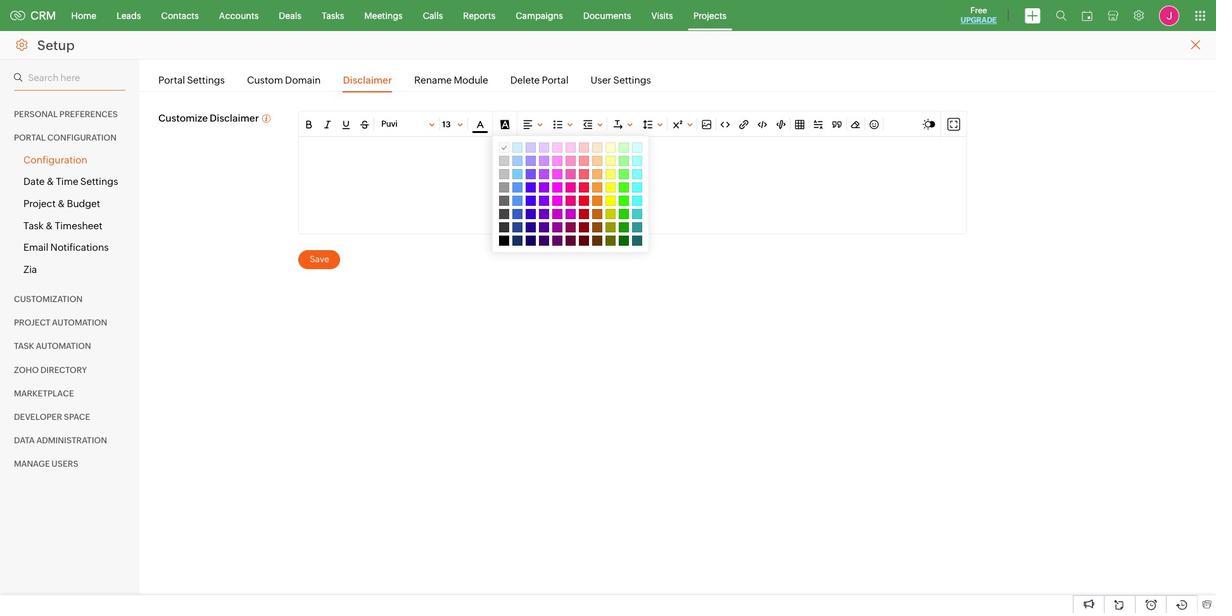 Task type: locate. For each thing, give the bounding box(es) containing it.
crm link
[[10, 9, 56, 22]]

search element
[[1048, 0, 1074, 31]]

contacts
[[161, 10, 199, 21]]

create menu element
[[1017, 0, 1048, 31]]

leads link
[[107, 0, 151, 31]]

tasks link
[[312, 0, 354, 31]]

campaigns link
[[506, 0, 573, 31]]

reports link
[[453, 0, 506, 31]]

campaigns
[[516, 10, 563, 21]]

deals
[[279, 10, 301, 21]]

accounts
[[219, 10, 259, 21]]

tasks
[[322, 10, 344, 21]]

leads
[[117, 10, 141, 21]]

visits link
[[641, 0, 683, 31]]

meetings
[[364, 10, 403, 21]]

home
[[71, 10, 96, 21]]

calls link
[[413, 0, 453, 31]]

documents link
[[573, 0, 641, 31]]

home link
[[61, 0, 107, 31]]

documents
[[583, 10, 631, 21]]

calls
[[423, 10, 443, 21]]



Task type: describe. For each thing, give the bounding box(es) containing it.
profile image
[[1159, 5, 1179, 26]]

reports
[[463, 10, 496, 21]]

accounts link
[[209, 0, 269, 31]]

crm
[[30, 9, 56, 22]]

meetings link
[[354, 0, 413, 31]]

deals link
[[269, 0, 312, 31]]

visits
[[651, 10, 673, 21]]

upgrade
[[961, 16, 997, 25]]

search image
[[1056, 10, 1067, 21]]

profile element
[[1152, 0, 1187, 31]]

free upgrade
[[961, 6, 997, 25]]

projects link
[[683, 0, 737, 31]]

calendar image
[[1082, 10, 1093, 21]]

free
[[971, 6, 987, 15]]

contacts link
[[151, 0, 209, 31]]

projects
[[693, 10, 727, 21]]

create menu image
[[1025, 8, 1041, 23]]



Task type: vqa. For each thing, say whether or not it's contained in the screenshot.
12 Hours
no



